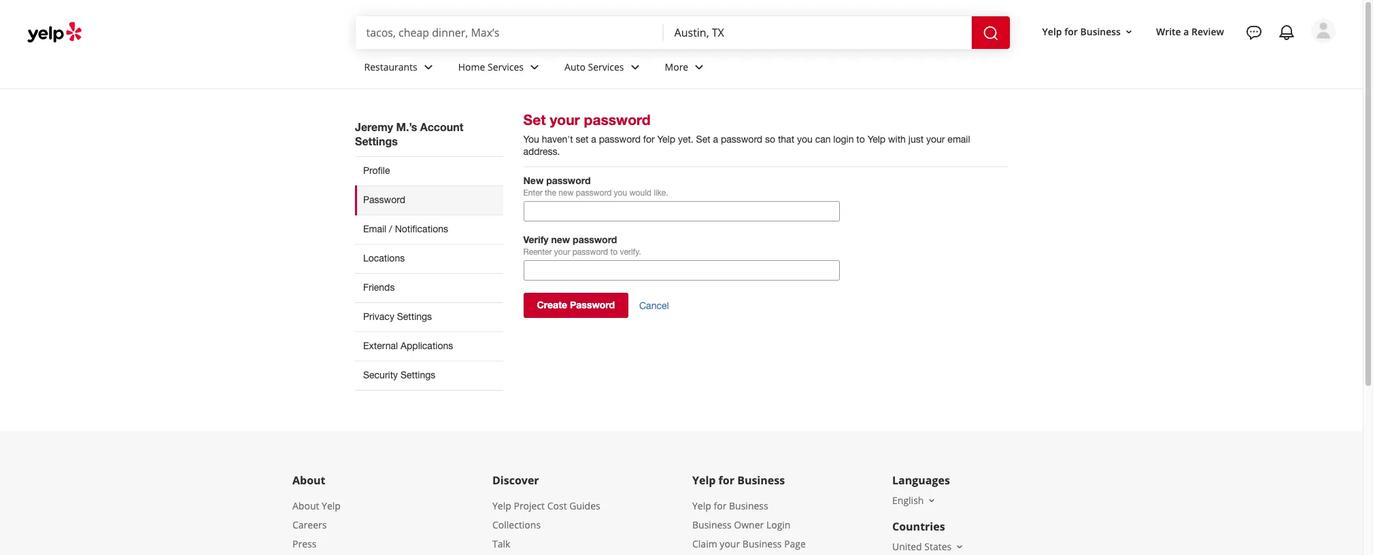 Task type: describe. For each thing, give the bounding box(es) containing it.
login
[[766, 519, 791, 532]]

business inside yelp for business button
[[1080, 25, 1121, 38]]

yelp inside the about yelp careers press
[[322, 500, 341, 513]]

yelp left yet.
[[657, 134, 675, 145]]

for inside button
[[1064, 25, 1078, 38]]

locations link
[[355, 244, 503, 273]]

home services link
[[447, 49, 554, 88]]

notifications image
[[1279, 24, 1295, 41]]

press link
[[292, 538, 316, 551]]

verify new password reenter your password to verify.
[[523, 234, 641, 257]]

password right set
[[599, 134, 641, 145]]

m.'s
[[396, 120, 417, 133]]

careers link
[[292, 519, 327, 532]]

password right the
[[576, 188, 612, 198]]

profile link
[[355, 156, 503, 186]]

to inside set your password you haven't set a password for yelp yet. set a password so that you can login to yelp with just your email address.
[[856, 134, 865, 145]]

yelp up yelp for business link
[[692, 473, 716, 488]]

friends
[[363, 282, 395, 293]]

restaurants
[[364, 60, 417, 73]]

set your password you haven't set a password for yelp yet. set a password so that you can login to yelp with just your email address.
[[523, 112, 970, 157]]

yet.
[[678, 134, 693, 145]]

create password button
[[523, 293, 628, 318]]

locations
[[363, 253, 405, 264]]

services for auto services
[[588, 60, 624, 73]]

privacy settings
[[363, 311, 432, 322]]

applications
[[401, 341, 453, 352]]

business categories element
[[353, 49, 1336, 88]]

write
[[1156, 25, 1181, 38]]

yelp project cost guides collections talk
[[492, 500, 600, 551]]

none field the find
[[366, 25, 653, 40]]

services for home services
[[488, 60, 524, 73]]

project
[[514, 500, 545, 513]]

business owner login link
[[692, 519, 791, 532]]

auto services
[[564, 60, 624, 73]]

about yelp link
[[292, 500, 341, 513]]

search image
[[982, 25, 999, 41]]

your inside verify new password reenter your password to verify.
[[554, 248, 570, 257]]

New password password field
[[523, 201, 840, 222]]

united states button
[[892, 541, 965, 553]]

about for about yelp careers press
[[292, 500, 319, 513]]

careers
[[292, 519, 327, 532]]

for inside set your password you haven't set a password for yelp yet. set a password so that you can login to yelp with just your email address.
[[643, 134, 655, 145]]

english
[[892, 494, 924, 507]]

about for about
[[292, 473, 325, 488]]

privacy
[[363, 311, 394, 322]]

haven't
[[542, 134, 573, 145]]

new inside verify new password reenter your password to verify.
[[551, 234, 570, 245]]

password up the
[[546, 175, 591, 186]]

settings for privacy
[[397, 311, 432, 322]]

countries
[[892, 519, 945, 534]]

cancel
[[639, 300, 669, 311]]

collections
[[492, 519, 541, 532]]

address.
[[523, 146, 560, 157]]

review
[[1192, 25, 1224, 38]]

1 horizontal spatial a
[[713, 134, 718, 145]]

yelp project cost guides link
[[492, 500, 600, 513]]

0 vertical spatial set
[[523, 112, 546, 129]]

would
[[629, 188, 651, 198]]

the
[[545, 188, 556, 198]]

about yelp careers press
[[292, 500, 341, 551]]

auto
[[564, 60, 585, 73]]

so
[[765, 134, 775, 145]]

united
[[892, 541, 922, 553]]

auto services link
[[554, 49, 654, 88]]

yelp left with
[[868, 134, 886, 145]]

24 chevron down v2 image for auto services
[[627, 59, 643, 75]]

0 vertical spatial password
[[363, 194, 405, 205]]

that
[[778, 134, 794, 145]]

you inside new password enter the new password you would like.
[[614, 188, 627, 198]]

verify.
[[620, 248, 641, 257]]

claim
[[692, 538, 717, 551]]

verify
[[523, 234, 549, 245]]

languages
[[892, 473, 950, 488]]

more link
[[654, 49, 718, 88]]

security settings
[[363, 370, 435, 381]]

/
[[389, 224, 392, 235]]

set
[[576, 134, 589, 145]]

you
[[523, 134, 539, 145]]

collections link
[[492, 519, 541, 532]]

yelp for business business owner login claim your business page
[[692, 500, 806, 551]]

to inside verify new password reenter your password to verify.
[[610, 248, 618, 257]]

Find text field
[[366, 25, 653, 40]]

password up set
[[584, 112, 651, 129]]

profile
[[363, 165, 390, 176]]

write a review
[[1156, 25, 1224, 38]]



Task type: locate. For each thing, give the bounding box(es) containing it.
1 vertical spatial yelp for business
[[692, 473, 785, 488]]

just
[[908, 134, 924, 145]]

privacy settings link
[[355, 303, 503, 332]]

2 services from the left
[[588, 60, 624, 73]]

0 horizontal spatial you
[[614, 188, 627, 198]]

2 none field from the left
[[674, 25, 961, 40]]

email / notifications
[[363, 224, 448, 235]]

24 chevron down v2 image inside the home services link
[[526, 59, 543, 75]]

1 horizontal spatial 24 chevron down v2 image
[[526, 59, 543, 75]]

yelp
[[1042, 25, 1062, 38], [657, 134, 675, 145], [868, 134, 886, 145], [692, 473, 716, 488], [322, 500, 341, 513], [492, 500, 511, 513], [692, 500, 711, 513]]

0 horizontal spatial a
[[591, 134, 596, 145]]

press
[[292, 538, 316, 551]]

settings down applications
[[401, 370, 435, 381]]

new
[[523, 175, 544, 186]]

like.
[[654, 188, 668, 198]]

security settings link
[[355, 361, 503, 391]]

business up owner
[[729, 500, 768, 513]]

yelp up careers link
[[322, 500, 341, 513]]

None field
[[366, 25, 653, 40], [674, 25, 961, 40]]

16 chevron down v2 image inside english dropdown button
[[927, 496, 937, 506]]

24 chevron down v2 image
[[420, 59, 436, 75], [526, 59, 543, 75], [627, 59, 643, 75]]

for
[[1064, 25, 1078, 38], [643, 134, 655, 145], [719, 473, 734, 488], [714, 500, 727, 513]]

yelp inside button
[[1042, 25, 1062, 38]]

yelp inside yelp project cost guides collections talk
[[492, 500, 511, 513]]

1 horizontal spatial to
[[856, 134, 865, 145]]

email / notifications link
[[355, 215, 503, 244]]

with
[[888, 134, 906, 145]]

24 chevron down v2 image inside restaurants link
[[420, 59, 436, 75]]

24 chevron down v2 image for home services
[[526, 59, 543, 75]]

settings inside jeremy m.'s account settings
[[355, 135, 398, 148]]

2 vertical spatial settings
[[401, 370, 435, 381]]

cancel link
[[639, 300, 669, 312]]

notifications
[[395, 224, 448, 235]]

for left 16 chevron down v2 image
[[1064, 25, 1078, 38]]

new password enter the new password you would like.
[[523, 175, 668, 198]]

password
[[584, 112, 651, 129], [599, 134, 641, 145], [721, 134, 762, 145], [546, 175, 591, 186], [576, 188, 612, 198], [573, 234, 617, 245], [572, 248, 608, 257]]

friends link
[[355, 273, 503, 303]]

your up haven't
[[550, 112, 580, 129]]

your
[[550, 112, 580, 129], [926, 134, 945, 145], [554, 248, 570, 257], [720, 538, 740, 551]]

24 chevron down v2 image inside auto services link
[[627, 59, 643, 75]]

set up you
[[523, 112, 546, 129]]

email
[[948, 134, 970, 145]]

guides
[[569, 500, 600, 513]]

your right just
[[926, 134, 945, 145]]

1 vertical spatial set
[[696, 134, 710, 145]]

0 horizontal spatial set
[[523, 112, 546, 129]]

for up business owner login link
[[714, 500, 727, 513]]

your inside yelp for business business owner login claim your business page
[[720, 538, 740, 551]]

new right the
[[559, 188, 574, 198]]

your down business owner login link
[[720, 538, 740, 551]]

you
[[797, 134, 813, 145], [614, 188, 627, 198]]

jeremy m. image
[[1311, 18, 1336, 43]]

to left verify.
[[610, 248, 618, 257]]

about up about yelp link
[[292, 473, 325, 488]]

0 vertical spatial yelp for business
[[1042, 25, 1121, 38]]

to right login
[[856, 134, 865, 145]]

home services
[[458, 60, 524, 73]]

discover
[[492, 473, 539, 488]]

0 vertical spatial you
[[797, 134, 813, 145]]

claim your business page link
[[692, 538, 806, 551]]

password right create
[[570, 299, 615, 311]]

1 vertical spatial new
[[551, 234, 570, 245]]

1 horizontal spatial password
[[570, 299, 615, 311]]

business left 16 chevron down v2 image
[[1080, 25, 1121, 38]]

write a review link
[[1151, 19, 1230, 44]]

can
[[815, 134, 831, 145]]

business down owner
[[743, 538, 782, 551]]

2 horizontal spatial 24 chevron down v2 image
[[627, 59, 643, 75]]

services
[[488, 60, 524, 73], [588, 60, 624, 73]]

create
[[537, 299, 567, 311]]

united states
[[892, 541, 952, 553]]

yelp for business left 16 chevron down v2 image
[[1042, 25, 1121, 38]]

owner
[[734, 519, 764, 532]]

external applications
[[363, 341, 453, 352]]

1 horizontal spatial yelp for business
[[1042, 25, 1121, 38]]

24 chevron down v2 image
[[691, 59, 707, 75]]

password
[[363, 194, 405, 205], [570, 299, 615, 311]]

settings down jeremy
[[355, 135, 398, 148]]

for left yet.
[[643, 134, 655, 145]]

0 horizontal spatial yelp for business
[[692, 473, 785, 488]]

your right reenter
[[554, 248, 570, 257]]

1 vertical spatial 16 chevron down v2 image
[[954, 542, 965, 553]]

none field near
[[674, 25, 961, 40]]

for up yelp for business link
[[719, 473, 734, 488]]

0 vertical spatial settings
[[355, 135, 398, 148]]

0 vertical spatial to
[[856, 134, 865, 145]]

none field up the home services link
[[366, 25, 653, 40]]

16 chevron down v2 image
[[1123, 26, 1134, 37]]

business up claim
[[692, 519, 732, 532]]

yelp for business
[[1042, 25, 1121, 38], [692, 473, 785, 488]]

1 horizontal spatial services
[[588, 60, 624, 73]]

settings for security
[[401, 370, 435, 381]]

0 horizontal spatial 24 chevron down v2 image
[[420, 59, 436, 75]]

english button
[[892, 494, 937, 507]]

0 vertical spatial 16 chevron down v2 image
[[927, 496, 937, 506]]

states
[[924, 541, 952, 553]]

16 chevron down v2 image for countries
[[954, 542, 965, 553]]

24 chevron down v2 image right auto services
[[627, 59, 643, 75]]

24 chevron down v2 image right restaurants
[[420, 59, 436, 75]]

none field up business categories element
[[674, 25, 961, 40]]

you left would
[[614, 188, 627, 198]]

enter
[[523, 188, 543, 198]]

0 horizontal spatial to
[[610, 248, 618, 257]]

1 vertical spatial settings
[[397, 311, 432, 322]]

services right auto
[[588, 60, 624, 73]]

jeremy m.'s account settings
[[355, 120, 463, 148]]

1 vertical spatial about
[[292, 500, 319, 513]]

set right yet.
[[696, 134, 710, 145]]

more
[[665, 60, 688, 73]]

user actions element
[[1031, 17, 1355, 101]]

you left can at the right of page
[[797, 134, 813, 145]]

Verify new password password field
[[523, 260, 840, 281]]

create password
[[537, 299, 615, 311]]

0 horizontal spatial password
[[363, 194, 405, 205]]

services inside auto services link
[[588, 60, 624, 73]]

a right write
[[1184, 25, 1189, 38]]

messages image
[[1246, 24, 1262, 41]]

login
[[833, 134, 854, 145]]

0 horizontal spatial services
[[488, 60, 524, 73]]

1 horizontal spatial 16 chevron down v2 image
[[954, 542, 965, 553]]

0 vertical spatial new
[[559, 188, 574, 198]]

business up yelp for business link
[[737, 473, 785, 488]]

services inside the home services link
[[488, 60, 524, 73]]

a right yet.
[[713, 134, 718, 145]]

about inside the about yelp careers press
[[292, 500, 319, 513]]

reenter
[[523, 248, 552, 257]]

yelp inside yelp for business business owner login claim your business page
[[692, 500, 711, 513]]

yelp for business up yelp for business link
[[692, 473, 785, 488]]

password down new password enter the new password you would like.
[[573, 234, 617, 245]]

account
[[420, 120, 463, 133]]

business
[[1080, 25, 1121, 38], [737, 473, 785, 488], [729, 500, 768, 513], [692, 519, 732, 532], [743, 538, 782, 551]]

external applications link
[[355, 332, 503, 361]]

for inside yelp for business business owner login claim your business page
[[714, 500, 727, 513]]

security
[[363, 370, 398, 381]]

yelp for business button
[[1037, 19, 1140, 44]]

Near text field
[[674, 25, 961, 40]]

email
[[363, 224, 386, 235]]

1 horizontal spatial none field
[[674, 25, 961, 40]]

0 horizontal spatial none field
[[366, 25, 653, 40]]

to
[[856, 134, 865, 145], [610, 248, 618, 257]]

new right "verify"
[[551, 234, 570, 245]]

1 vertical spatial you
[[614, 188, 627, 198]]

2 24 chevron down v2 image from the left
[[526, 59, 543, 75]]

page
[[784, 538, 806, 551]]

yelp up claim
[[692, 500, 711, 513]]

16 chevron down v2 image
[[927, 496, 937, 506], [954, 542, 965, 553]]

settings
[[355, 135, 398, 148], [397, 311, 432, 322], [401, 370, 435, 381]]

0 vertical spatial about
[[292, 473, 325, 488]]

password left verify.
[[572, 248, 608, 257]]

password left so
[[721, 134, 762, 145]]

settings up 'external applications'
[[397, 311, 432, 322]]

password inside button
[[570, 299, 615, 311]]

password link
[[355, 186, 503, 215]]

jeremy
[[355, 120, 393, 133]]

yelp right the search image
[[1042, 25, 1062, 38]]

1 none field from the left
[[366, 25, 653, 40]]

cost
[[547, 500, 567, 513]]

24 chevron down v2 image for restaurants
[[420, 59, 436, 75]]

1 services from the left
[[488, 60, 524, 73]]

yelp for business link
[[692, 500, 768, 513]]

0 horizontal spatial 16 chevron down v2 image
[[927, 496, 937, 506]]

yelp for business inside button
[[1042, 25, 1121, 38]]

1 about from the top
[[292, 473, 325, 488]]

2 horizontal spatial a
[[1184, 25, 1189, 38]]

services right home
[[488, 60, 524, 73]]

16 chevron down v2 image right states
[[954, 542, 965, 553]]

talk
[[492, 538, 510, 551]]

you inside set your password you haven't set a password for yelp yet. set a password so that you can login to yelp with just your email address.
[[797, 134, 813, 145]]

a right set
[[591, 134, 596, 145]]

16 chevron down v2 image inside united states popup button
[[954, 542, 965, 553]]

24 chevron down v2 image left auto
[[526, 59, 543, 75]]

1 horizontal spatial you
[[797, 134, 813, 145]]

yelp up collections link
[[492, 500, 511, 513]]

password up /
[[363, 194, 405, 205]]

home
[[458, 60, 485, 73]]

talk link
[[492, 538, 510, 551]]

1 vertical spatial password
[[570, 299, 615, 311]]

None search field
[[355, 16, 1012, 49]]

2 about from the top
[[292, 500, 319, 513]]

external
[[363, 341, 398, 352]]

16 chevron down v2 image down languages
[[927, 496, 937, 506]]

16 chevron down v2 image for languages
[[927, 496, 937, 506]]

restaurants link
[[353, 49, 447, 88]]

about up careers link
[[292, 500, 319, 513]]

1 vertical spatial to
[[610, 248, 618, 257]]

new inside new password enter the new password you would like.
[[559, 188, 574, 198]]

a
[[1184, 25, 1189, 38], [591, 134, 596, 145], [713, 134, 718, 145]]

1 24 chevron down v2 image from the left
[[420, 59, 436, 75]]

1 horizontal spatial set
[[696, 134, 710, 145]]

3 24 chevron down v2 image from the left
[[627, 59, 643, 75]]



Task type: vqa. For each thing, say whether or not it's contained in the screenshot.
the top Candy Stores 'button'
no



